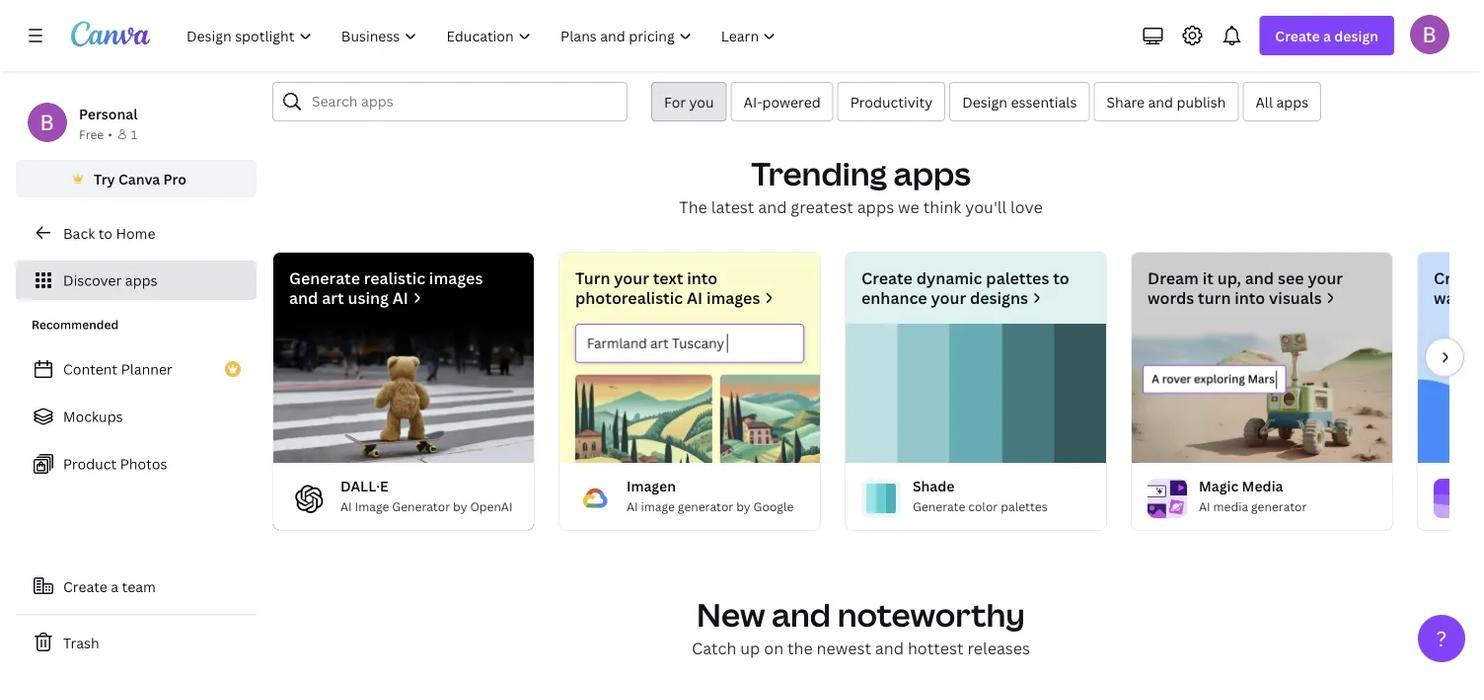 Task type: locate. For each thing, give the bounding box(es) containing it.
and right share
[[1149, 92, 1174, 111]]

magic media ai media generator
[[1200, 476, 1308, 514]]

into right 'text'
[[687, 268, 718, 289]]

into inside dream it up, and see your words turn into visuals
[[1235, 287, 1266, 309]]

apps left we
[[858, 196, 895, 218]]

to right back
[[98, 224, 112, 242]]

images
[[429, 268, 483, 289], [707, 287, 761, 309]]

0 vertical spatial create
[[1276, 26, 1321, 45]]

generate left "realistic"
[[289, 268, 360, 289]]

images inside generate realistic images and art using ai
[[429, 268, 483, 289]]

a left team
[[111, 577, 119, 596]]

? button
[[1419, 615, 1466, 662]]

your
[[614, 268, 650, 289], [1309, 268, 1344, 289], [931, 287, 967, 309]]

1 vertical spatial shade image
[[862, 479, 901, 518]]

pro
[[163, 169, 187, 188]]

by inside imagen ai image generator by google
[[737, 498, 751, 514]]

create left dynamic
[[862, 268, 913, 289]]

create for create dynamic palettes to enhance your designs
[[862, 268, 913, 289]]

1 vertical spatial create
[[862, 268, 913, 289]]

publish
[[1177, 92, 1227, 111]]

design
[[963, 92, 1008, 111]]

photorealistic
[[576, 287, 683, 309]]

0 horizontal spatial by
[[453, 498, 467, 514]]

ai inside the 'dall·e ai image generator by openai'
[[341, 498, 352, 514]]

create for create a team
[[63, 577, 107, 596]]

powered
[[763, 92, 821, 111]]

and right latest
[[759, 196, 787, 218]]

generate inside shade generate color palettes
[[913, 498, 966, 514]]

all
[[1256, 92, 1274, 111]]

and right up,
[[1246, 268, 1275, 289]]

and inside dream it up, and see your words turn into visuals
[[1246, 268, 1275, 289]]

1 horizontal spatial generate
[[913, 498, 966, 514]]

1 vertical spatial palettes
[[1001, 498, 1048, 514]]

1 generator from the left
[[678, 498, 734, 514]]

your inside create dynamic palettes to enhance your designs
[[931, 287, 967, 309]]

create left team
[[63, 577, 107, 596]]

craft r button
[[1411, 252, 1482, 531]]

apps up think
[[894, 152, 971, 195]]

0 horizontal spatial into
[[687, 268, 718, 289]]

google
[[754, 498, 794, 514]]

ai-powered
[[744, 92, 821, 111]]

to inside 'link'
[[98, 224, 112, 242]]

ai down magic
[[1200, 498, 1211, 514]]

your left 'text'
[[614, 268, 650, 289]]

apps right all at the top right of the page
[[1277, 92, 1309, 111]]

shade image
[[846, 324, 1107, 463], [862, 479, 901, 518]]

1 vertical spatial dall·e image
[[289, 479, 329, 518]]

0 vertical spatial dall·e image
[[273, 324, 534, 463]]

1 horizontal spatial by
[[737, 498, 751, 514]]

shade generate color palettes
[[913, 476, 1048, 514]]

0 horizontal spatial a
[[111, 577, 119, 596]]

media
[[1243, 476, 1284, 495]]

mockups
[[63, 407, 123, 426]]

shade
[[913, 476, 955, 495]]

imagen image
[[560, 324, 820, 463], [576, 479, 615, 518]]

1 horizontal spatial create
[[862, 268, 913, 289]]

by left openai
[[453, 498, 467, 514]]

and left art
[[289, 287, 318, 309]]

turn your text into photorealistic ai images
[[576, 268, 761, 309]]

palettes right dynamic
[[987, 268, 1050, 289]]

a left design on the top of the page
[[1324, 26, 1332, 45]]

1 horizontal spatial generator
[[1252, 498, 1308, 514]]

your right the see
[[1309, 268, 1344, 289]]

0 horizontal spatial your
[[614, 268, 650, 289]]

ai inside the magic media ai media generator
[[1200, 498, 1211, 514]]

into right turn
[[1235, 287, 1266, 309]]

ai left image
[[627, 498, 638, 514]]

apps
[[1277, 92, 1309, 111], [894, 152, 971, 195], [858, 196, 895, 218], [125, 271, 158, 290]]

shade image left shade
[[862, 479, 901, 518]]

1 horizontal spatial into
[[1235, 287, 1266, 309]]

ai-
[[744, 92, 763, 111]]

apps for all
[[1277, 92, 1309, 111]]

trash link
[[16, 623, 257, 662]]

discover apps link
[[16, 261, 257, 300]]

list
[[16, 349, 257, 484]]

art
[[322, 287, 344, 309]]

ai-powered button
[[731, 82, 834, 121]]

1 horizontal spatial a
[[1324, 26, 1332, 45]]

ai right 'text'
[[687, 287, 703, 309]]

free
[[79, 126, 104, 142]]

1 horizontal spatial to
[[1054, 268, 1070, 289]]

generator right image
[[678, 498, 734, 514]]

a inside button
[[111, 577, 119, 596]]

create inside create dynamic palettes to enhance your designs
[[862, 268, 913, 289]]

magic
[[1200, 476, 1239, 495]]

2 horizontal spatial create
[[1276, 26, 1321, 45]]

by left google
[[737, 498, 751, 514]]

image
[[641, 498, 675, 514]]

dall·e image
[[273, 324, 534, 463], [289, 479, 329, 518]]

apps inside button
[[1277, 92, 1309, 111]]

2 by from the left
[[737, 498, 751, 514]]

0 vertical spatial palettes
[[987, 268, 1050, 289]]

imagen
[[627, 476, 676, 495]]

text
[[653, 268, 684, 289]]

by for generate realistic images and art using ai
[[453, 498, 467, 514]]

apps down back to home 'link'
[[125, 271, 158, 290]]

0 vertical spatial generate
[[289, 268, 360, 289]]

create left design on the top of the page
[[1276, 26, 1321, 45]]

2 generator from the left
[[1252, 498, 1308, 514]]

personal
[[79, 104, 138, 123]]

generator
[[392, 498, 450, 514]]

back
[[63, 224, 95, 242]]

images right 'text'
[[707, 287, 761, 309]]

0 horizontal spatial create
[[63, 577, 107, 596]]

to right designs
[[1054, 268, 1070, 289]]

to
[[98, 224, 112, 242], [1054, 268, 1070, 289]]

create
[[1276, 26, 1321, 45], [862, 268, 913, 289], [63, 577, 107, 596]]

create inside button
[[63, 577, 107, 596]]

generate
[[289, 268, 360, 289], [913, 498, 966, 514]]

by inside the 'dall·e ai image generator by openai'
[[453, 498, 467, 514]]

releases
[[968, 638, 1031, 659]]

discover
[[63, 271, 122, 290]]

and inside "button"
[[1149, 92, 1174, 111]]

dream
[[1148, 268, 1199, 289]]

1 horizontal spatial images
[[707, 287, 761, 309]]

create a team
[[63, 577, 156, 596]]

and up the
[[772, 593, 831, 636]]

1 vertical spatial a
[[111, 577, 119, 596]]

1 vertical spatial to
[[1054, 268, 1070, 289]]

color
[[969, 498, 998, 514]]

ai left the image
[[341, 498, 352, 514]]

canva
[[118, 169, 160, 188]]

productivity button
[[838, 82, 946, 121]]

turn
[[576, 268, 611, 289]]

shade image down designs
[[846, 324, 1107, 463]]

and inside trending apps the latest and greatest apps we think you'll love
[[759, 196, 787, 218]]

into
[[687, 268, 718, 289], [1235, 287, 1266, 309]]

0 vertical spatial a
[[1324, 26, 1332, 45]]

top level navigation element
[[174, 16, 793, 55]]

create inside dropdown button
[[1276, 26, 1321, 45]]

palettes right color
[[1001, 498, 1048, 514]]

1 vertical spatial generate
[[913, 498, 966, 514]]

•
[[108, 126, 112, 142]]

0 horizontal spatial generator
[[678, 498, 734, 514]]

0 horizontal spatial images
[[429, 268, 483, 289]]

back to home
[[63, 224, 155, 242]]

2 vertical spatial create
[[63, 577, 107, 596]]

it
[[1203, 268, 1214, 289]]

words
[[1148, 287, 1195, 309]]

home
[[116, 224, 155, 242]]

images right "realistic"
[[429, 268, 483, 289]]

a inside dropdown button
[[1324, 26, 1332, 45]]

up,
[[1218, 268, 1242, 289]]

by
[[453, 498, 467, 514], [737, 498, 751, 514]]

imagen ai image generator by google
[[627, 476, 794, 514]]

magic media image
[[1132, 324, 1393, 463]]

your left designs
[[931, 287, 967, 309]]

magic media image
[[1148, 479, 1188, 518]]

generator
[[678, 498, 734, 514], [1252, 498, 1308, 514]]

new
[[697, 593, 766, 636]]

a for team
[[111, 577, 119, 596]]

1 horizontal spatial your
[[931, 287, 967, 309]]

all apps button
[[1243, 82, 1322, 121]]

apps for discover
[[125, 271, 158, 290]]

think
[[924, 196, 962, 218]]

generate down shade
[[913, 498, 966, 514]]

by for turn your text into photorealistic ai images
[[737, 498, 751, 514]]

0 vertical spatial to
[[98, 224, 112, 242]]

realistic
[[364, 268, 426, 289]]

the
[[788, 638, 813, 659]]

your inside dream it up, and see your words turn into visuals
[[1309, 268, 1344, 289]]

0 horizontal spatial to
[[98, 224, 112, 242]]

team
[[122, 577, 156, 596]]

noteworthy
[[838, 593, 1026, 636]]

generator down 'media'
[[1252, 498, 1308, 514]]

1 by from the left
[[453, 498, 467, 514]]

wave generator image
[[1419, 324, 1482, 463]]

newest
[[817, 638, 872, 659]]

ai right using
[[393, 287, 409, 309]]

and right newest
[[876, 638, 904, 659]]

2 horizontal spatial your
[[1309, 268, 1344, 289]]

0 horizontal spatial generate
[[289, 268, 360, 289]]



Task type: vqa. For each thing, say whether or not it's contained in the screenshot.
"accuracy."
no



Task type: describe. For each thing, give the bounding box(es) containing it.
ai inside the turn your text into photorealistic ai images
[[687, 287, 703, 309]]

visuals
[[1270, 287, 1323, 309]]

dall·e ai image generator by openai
[[341, 476, 513, 514]]

dall·e
[[341, 476, 389, 495]]

into inside the turn your text into photorealistic ai images
[[687, 268, 718, 289]]

trending
[[751, 152, 888, 195]]

openai
[[470, 498, 513, 514]]

catch
[[692, 638, 737, 659]]

product photos link
[[16, 444, 257, 484]]

and inside generate realistic images and art using ai
[[289, 287, 318, 309]]

create a design
[[1276, 26, 1379, 45]]

trending apps the latest and greatest apps we think you'll love
[[680, 152, 1043, 218]]

generate inside generate realistic images and art using ai
[[289, 268, 360, 289]]

to inside create dynamic palettes to enhance your designs
[[1054, 268, 1070, 289]]

a for design
[[1324, 26, 1332, 45]]

share and publish button
[[1094, 82, 1240, 121]]

using
[[348, 287, 389, 309]]

see
[[1278, 268, 1305, 289]]

your for create dynamic palettes to enhance your designs
[[931, 287, 967, 309]]

designs
[[970, 287, 1029, 309]]

try
[[94, 169, 115, 188]]

apps for trending
[[894, 152, 971, 195]]

craft r
[[1435, 268, 1482, 309]]

for you
[[664, 92, 714, 111]]

design
[[1335, 26, 1379, 45]]

content planner link
[[16, 349, 257, 389]]

content
[[63, 360, 118, 379]]

your for dream it up, and see your words turn into visuals
[[1309, 268, 1344, 289]]

we
[[898, 196, 920, 218]]

ai inside generate realistic images and art using ai
[[393, 287, 409, 309]]

generator inside the magic media ai media generator
[[1252, 498, 1308, 514]]

create dynamic palettes to enhance your designs
[[862, 268, 1070, 309]]

content planner
[[63, 360, 173, 379]]

0 vertical spatial imagen image
[[560, 324, 820, 463]]

design essentials
[[963, 92, 1078, 111]]

enhance
[[862, 287, 928, 309]]

create for create a design
[[1276, 26, 1321, 45]]

ai inside imagen ai image generator by google
[[627, 498, 638, 514]]

latest
[[712, 196, 755, 218]]

planner
[[121, 360, 173, 379]]

images inside the turn your text into photorealistic ai images
[[707, 287, 761, 309]]

generator inside imagen ai image generator by google
[[678, 498, 734, 514]]

your inside the turn your text into photorealistic ai images
[[614, 268, 650, 289]]

for you button
[[652, 82, 727, 121]]

on
[[764, 638, 784, 659]]

0 vertical spatial shade image
[[846, 324, 1107, 463]]

image
[[355, 498, 389, 514]]

media
[[1214, 498, 1249, 514]]

1
[[131, 126, 137, 142]]

new and noteworthy catch up on the newest and hottest releases
[[692, 593, 1031, 659]]

share
[[1107, 92, 1145, 111]]

up
[[741, 638, 761, 659]]

share and publish
[[1107, 92, 1227, 111]]

productivity
[[851, 92, 933, 111]]

hottest
[[908, 638, 964, 659]]

Input field to search for apps search field
[[312, 83, 615, 120]]

turn
[[1199, 287, 1232, 309]]

for
[[664, 92, 686, 111]]

try canva pro
[[94, 169, 187, 188]]

craft
[[1435, 268, 1474, 289]]

discover apps
[[63, 271, 158, 290]]

essentials
[[1011, 92, 1078, 111]]

photos
[[120, 455, 167, 473]]

greatest
[[791, 196, 854, 218]]

love
[[1011, 196, 1043, 218]]

1 vertical spatial imagen image
[[576, 479, 615, 518]]

you
[[690, 92, 714, 111]]

r
[[1478, 268, 1482, 289]]

?
[[1437, 624, 1448, 653]]

palettes inside create dynamic palettes to enhance your designs
[[987, 268, 1050, 289]]

dynamic
[[917, 268, 983, 289]]

create a team button
[[16, 567, 257, 606]]

product photos
[[63, 455, 167, 473]]

mockups link
[[16, 397, 257, 436]]

recommended
[[32, 316, 119, 333]]

free •
[[79, 126, 112, 142]]

design essentials button
[[950, 82, 1090, 121]]

list containing content planner
[[16, 349, 257, 484]]

the
[[680, 196, 708, 218]]

try canva pro button
[[16, 160, 257, 197]]

trash
[[63, 633, 99, 652]]

palettes inside shade generate color palettes
[[1001, 498, 1048, 514]]

dream it up, and see your words turn into visuals
[[1148, 268, 1344, 309]]

generate realistic images and art using ai
[[289, 268, 483, 309]]

create a design button
[[1260, 16, 1395, 55]]

bob builder image
[[1411, 15, 1450, 54]]

all apps
[[1256, 92, 1309, 111]]



